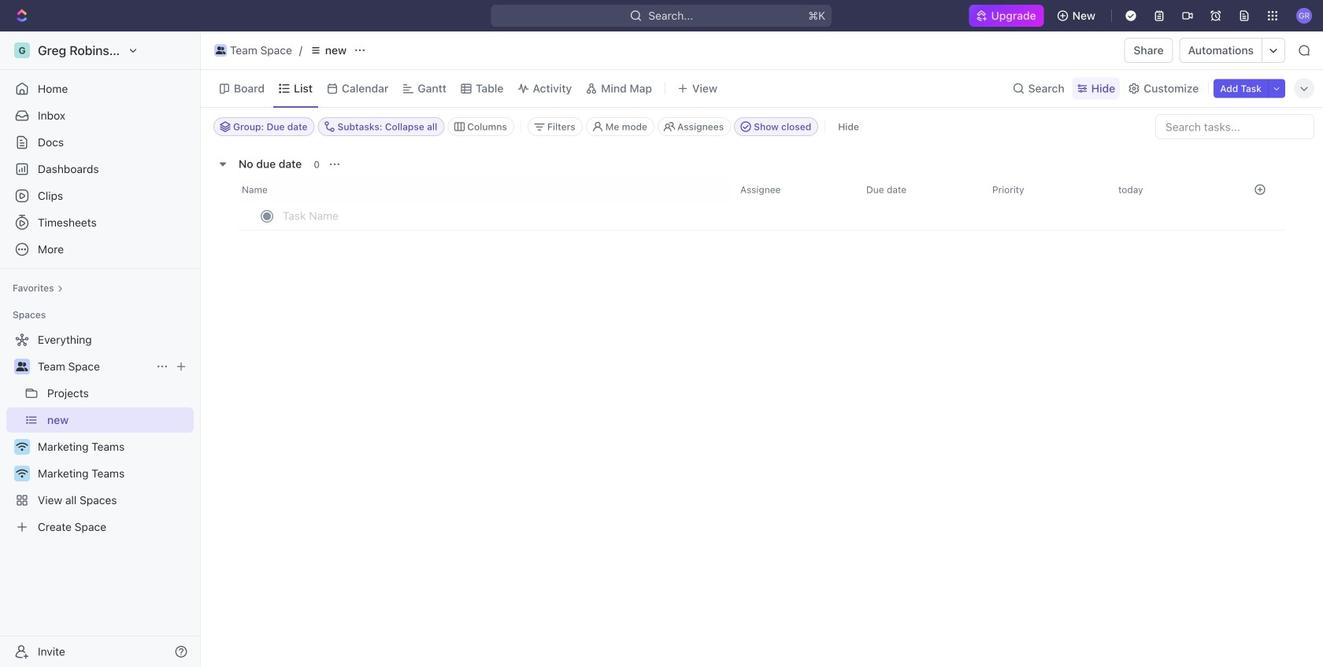 Task type: vqa. For each thing, say whether or not it's contained in the screenshot.
Task Name text field
yes



Task type: locate. For each thing, give the bounding box(es) containing it.
user group image
[[16, 362, 28, 372]]

tree inside the sidebar navigation
[[6, 328, 194, 540]]

Search tasks... text field
[[1156, 115, 1314, 139]]

0 vertical spatial wifi image
[[16, 443, 28, 452]]

tree
[[6, 328, 194, 540]]

wifi image
[[16, 443, 28, 452], [16, 469, 28, 479]]

1 vertical spatial wifi image
[[16, 469, 28, 479]]



Task type: describe. For each thing, give the bounding box(es) containing it.
sidebar navigation
[[0, 32, 204, 668]]

2 wifi image from the top
[[16, 469, 28, 479]]

greg robinson's workspace, , element
[[14, 43, 30, 58]]

user group image
[[216, 46, 225, 54]]

Task Name text field
[[283, 203, 743, 228]]

1 wifi image from the top
[[16, 443, 28, 452]]



